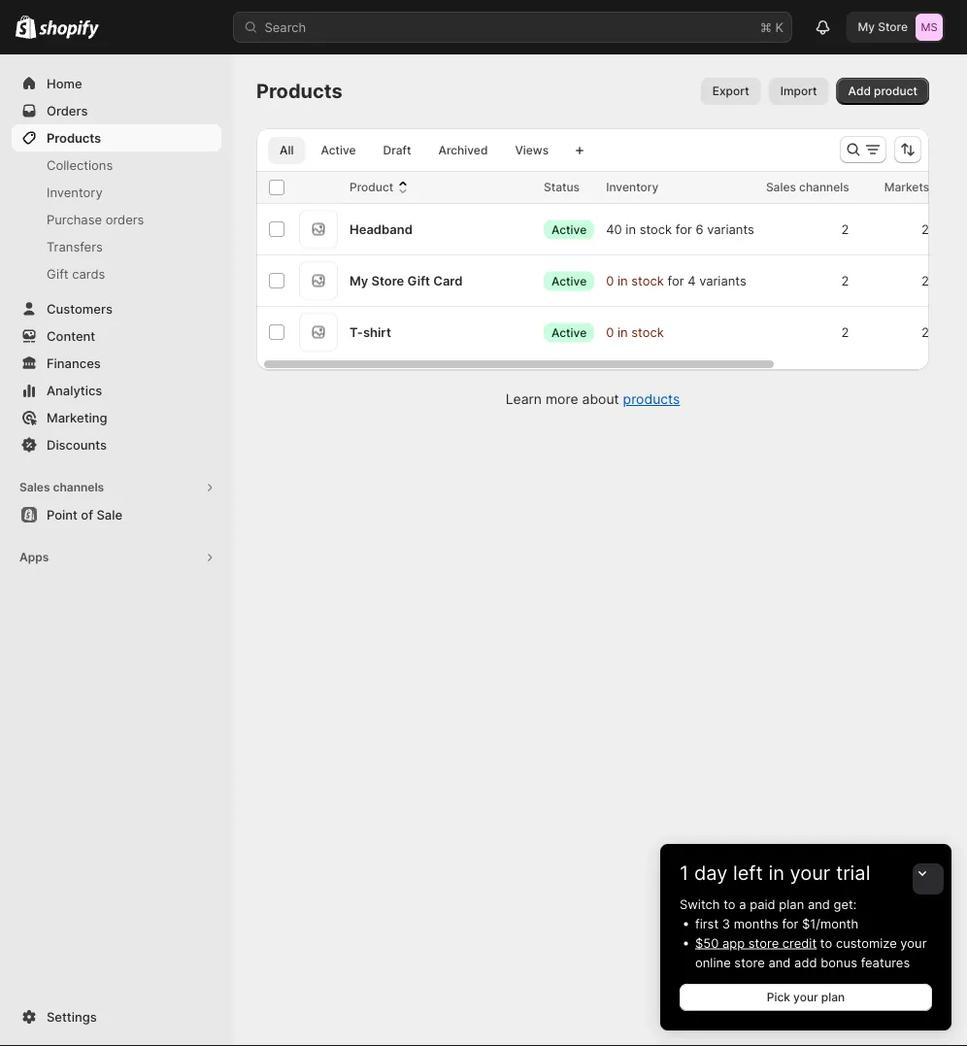 Task type: vqa. For each thing, say whether or not it's contained in the screenshot.
top variants
yes



Task type: locate. For each thing, give the bounding box(es) containing it.
stock
[[640, 222, 673, 237], [632, 273, 665, 288], [632, 325, 665, 340]]

my for my store
[[859, 20, 876, 34]]

1 horizontal spatial sales
[[767, 180, 797, 194]]

to left a on the bottom of page
[[724, 897, 736, 912]]

in right 40
[[626, 222, 637, 237]]

and left add
[[769, 955, 792, 970]]

1 0 from the top
[[607, 273, 615, 288]]

0 down 40
[[607, 273, 615, 288]]

shopify image
[[39, 20, 99, 39]]

0 vertical spatial for
[[676, 222, 693, 237]]

0 vertical spatial my
[[859, 20, 876, 34]]

and inside to customize your online store and add bonus features
[[769, 955, 792, 970]]

collections link
[[12, 152, 222, 179]]

inventory up 40
[[607, 180, 659, 194]]

1 vertical spatial for
[[668, 273, 685, 288]]

sales
[[767, 180, 797, 194], [19, 481, 50, 495]]

in up "about"
[[618, 325, 628, 340]]

gift
[[47, 266, 69, 281], [408, 273, 431, 288]]

in for 0 in stock for 4 variants
[[618, 273, 628, 288]]

my up t-
[[350, 273, 369, 288]]

0 horizontal spatial store
[[372, 273, 405, 288]]

inventory inside inventory link
[[47, 185, 103, 200]]

stock down 0 in stock for 4 variants
[[632, 325, 665, 340]]

channels up point of sale
[[53, 481, 104, 495]]

0 horizontal spatial and
[[769, 955, 792, 970]]

1 vertical spatial sales channels
[[19, 481, 104, 495]]

content link
[[12, 323, 222, 350]]

t-
[[350, 325, 363, 340]]

channels inside button
[[53, 481, 104, 495]]

first
[[696, 916, 719, 932]]

product
[[875, 84, 918, 98]]

2 vertical spatial for
[[783, 916, 799, 932]]

apps
[[19, 551, 49, 565]]

active for my store gift card
[[552, 274, 587, 288]]

about
[[583, 391, 620, 408]]

to down '$1/month'
[[821, 936, 833, 951]]

0 vertical spatial 0
[[607, 273, 615, 288]]

$1/month
[[803, 916, 859, 932]]

1 horizontal spatial to
[[821, 936, 833, 951]]

40
[[607, 222, 623, 237]]

store
[[879, 20, 909, 34], [372, 273, 405, 288]]

1 vertical spatial sales
[[19, 481, 50, 495]]

for left the 6
[[676, 222, 693, 237]]

point of sale button
[[0, 501, 233, 529]]

1 vertical spatial to
[[821, 936, 833, 951]]

day
[[695, 862, 728, 885]]

0 horizontal spatial plan
[[780, 897, 805, 912]]

in for 0 in stock
[[618, 325, 628, 340]]

0 vertical spatial store
[[879, 20, 909, 34]]

0 horizontal spatial sales
[[19, 481, 50, 495]]

1 horizontal spatial inventory
[[607, 180, 659, 194]]

0 in stock
[[607, 325, 665, 340]]

1 vertical spatial variants
[[700, 273, 747, 288]]

in for 40 in stock for 6 variants
[[626, 222, 637, 237]]

t-shirt
[[350, 325, 392, 340]]

cards
[[72, 266, 105, 281]]

0 horizontal spatial sales channels
[[19, 481, 104, 495]]

products up collections
[[47, 130, 101, 145]]

pick your plan
[[768, 991, 846, 1005]]

$50
[[696, 936, 719, 951]]

1 vertical spatial channels
[[53, 481, 104, 495]]

status
[[544, 180, 580, 194]]

1 horizontal spatial products
[[257, 79, 343, 103]]

1 horizontal spatial channels
[[800, 180, 850, 194]]

marketing
[[47, 410, 107, 425]]

and
[[808, 897, 831, 912], [769, 955, 792, 970]]

import button
[[769, 78, 830, 105]]

variants for 0 in stock for 4 variants
[[700, 273, 747, 288]]

and for store
[[769, 955, 792, 970]]

1 vertical spatial my
[[350, 273, 369, 288]]

0 vertical spatial products
[[257, 79, 343, 103]]

my store gift card link
[[350, 271, 463, 291]]

2 vertical spatial your
[[794, 991, 819, 1005]]

products up all
[[257, 79, 343, 103]]

plan up first 3 months for $1/month
[[780, 897, 805, 912]]

to
[[724, 897, 736, 912], [821, 936, 833, 951]]

collections
[[47, 157, 113, 173]]

active inside "tab list"
[[321, 143, 356, 157]]

to customize your online store and add bonus features
[[696, 936, 928, 970]]

stock for 40 in stock
[[640, 222, 673, 237]]

your
[[791, 862, 831, 885], [901, 936, 928, 951], [794, 991, 819, 1005]]

channels left markets
[[800, 180, 850, 194]]

0 horizontal spatial inventory
[[47, 185, 103, 200]]

1 day left in your trial element
[[661, 895, 952, 1031]]

orders
[[106, 212, 144, 227]]

my left my store image
[[859, 20, 876, 34]]

1 horizontal spatial store
[[879, 20, 909, 34]]

2
[[842, 222, 850, 237], [922, 222, 930, 237], [842, 273, 850, 288], [922, 273, 930, 288], [842, 325, 850, 340], [922, 325, 930, 340]]

for left 4
[[668, 273, 685, 288]]

1 vertical spatial your
[[901, 936, 928, 951]]

archived
[[439, 143, 488, 157]]

finances
[[47, 356, 101, 371]]

2 0 from the top
[[607, 325, 615, 340]]

paid
[[751, 897, 776, 912]]

0 horizontal spatial products
[[47, 130, 101, 145]]

and up '$1/month'
[[808, 897, 831, 912]]

stock left 4
[[632, 273, 665, 288]]

0 up "about"
[[607, 325, 615, 340]]

1 horizontal spatial sales channels
[[767, 180, 850, 194]]

gift left cards
[[47, 266, 69, 281]]

left
[[734, 862, 764, 885]]

sales channels
[[767, 180, 850, 194], [19, 481, 104, 495]]

0 horizontal spatial channels
[[53, 481, 104, 495]]

0 vertical spatial and
[[808, 897, 831, 912]]

product
[[350, 180, 394, 194]]

sales channels up the point
[[19, 481, 104, 495]]

1 vertical spatial 0
[[607, 325, 615, 340]]

in right left
[[769, 862, 785, 885]]

1 vertical spatial plan
[[822, 991, 846, 1005]]

products
[[257, 79, 343, 103], [47, 130, 101, 145]]

0 horizontal spatial to
[[724, 897, 736, 912]]

variants right 4
[[700, 273, 747, 288]]

0 vertical spatial stock
[[640, 222, 673, 237]]

inventory up purchase
[[47, 185, 103, 200]]

orders link
[[12, 97, 222, 124]]

customers link
[[12, 295, 222, 323]]

transfers link
[[12, 233, 222, 260]]

0 vertical spatial variants
[[708, 222, 755, 237]]

1 horizontal spatial my
[[859, 20, 876, 34]]

0 vertical spatial plan
[[780, 897, 805, 912]]

a
[[740, 897, 747, 912]]

0 vertical spatial your
[[791, 862, 831, 885]]

customers
[[47, 301, 113, 316]]

1 horizontal spatial and
[[808, 897, 831, 912]]

variants right the 6
[[708, 222, 755, 237]]

apps button
[[12, 544, 222, 571]]

0 vertical spatial sales
[[767, 180, 797, 194]]

channels
[[800, 180, 850, 194], [53, 481, 104, 495]]

for up credit on the right
[[783, 916, 799, 932]]

1 vertical spatial stock
[[632, 273, 665, 288]]

0 vertical spatial to
[[724, 897, 736, 912]]

store down $50 app store credit link
[[735, 955, 766, 970]]

plan down bonus at the right bottom of the page
[[822, 991, 846, 1005]]

1 horizontal spatial plan
[[822, 991, 846, 1005]]

your right pick
[[794, 991, 819, 1005]]

bonus
[[821, 955, 858, 970]]

gift left 'card' on the top of page
[[408, 273, 431, 288]]

learn
[[506, 391, 542, 408]]

tab list
[[264, 136, 565, 164]]

plan
[[780, 897, 805, 912], [822, 991, 846, 1005]]

sales channels down import button
[[767, 180, 850, 194]]

marketing link
[[12, 404, 222, 432]]

0 horizontal spatial my
[[350, 273, 369, 288]]

in down 40
[[618, 273, 628, 288]]

1 vertical spatial store
[[735, 955, 766, 970]]

1 vertical spatial and
[[769, 955, 792, 970]]

stock right 40
[[640, 222, 673, 237]]

your inside dropdown button
[[791, 862, 831, 885]]

my store
[[859, 20, 909, 34]]

home
[[47, 76, 82, 91]]

months
[[734, 916, 779, 932]]

purchase orders link
[[12, 206, 222, 233]]

first 3 months for $1/month
[[696, 916, 859, 932]]

0 vertical spatial channels
[[800, 180, 850, 194]]

my for my store gift card
[[350, 273, 369, 288]]

your left trial
[[791, 862, 831, 885]]

your up features
[[901, 936, 928, 951]]

store down the months
[[749, 936, 780, 951]]

1 vertical spatial store
[[372, 273, 405, 288]]

markets
[[885, 180, 930, 194]]

inventory
[[607, 180, 659, 194], [47, 185, 103, 200]]

1 vertical spatial products
[[47, 130, 101, 145]]

1
[[680, 862, 689, 885]]

point
[[47, 507, 78, 522]]

customize
[[837, 936, 898, 951]]

store down headband link
[[372, 273, 405, 288]]

all button
[[268, 137, 306, 164]]

store left my store image
[[879, 20, 909, 34]]



Task type: describe. For each thing, give the bounding box(es) containing it.
products link
[[624, 391, 681, 408]]

purchase
[[47, 212, 102, 227]]

headband
[[350, 222, 413, 237]]

pick
[[768, 991, 791, 1005]]

6
[[696, 222, 704, 237]]

discounts
[[47, 437, 107, 452]]

shopify image
[[16, 15, 36, 39]]

more
[[546, 391, 579, 408]]

$50 app store credit
[[696, 936, 818, 951]]

features
[[862, 955, 911, 970]]

purchase orders
[[47, 212, 144, 227]]

add product link
[[837, 78, 930, 105]]

1 horizontal spatial gift
[[408, 273, 431, 288]]

in inside dropdown button
[[769, 862, 785, 885]]

k
[[776, 19, 784, 35]]

active for headband
[[552, 222, 587, 236]]

40 in stock for 6 variants
[[607, 222, 755, 237]]

inventory button
[[607, 178, 679, 197]]

t-shirt link
[[350, 323, 392, 342]]

to inside to customize your online store and add bonus features
[[821, 936, 833, 951]]

stock for 0 in stock
[[632, 273, 665, 288]]

point of sale
[[47, 507, 122, 522]]

⌘ k
[[761, 19, 784, 35]]

analytics
[[47, 383, 102, 398]]

trial
[[837, 862, 871, 885]]

0 vertical spatial store
[[749, 936, 780, 951]]

views
[[515, 143, 549, 157]]

transfers
[[47, 239, 103, 254]]

add
[[849, 84, 872, 98]]

add
[[795, 955, 818, 970]]

inventory link
[[12, 179, 222, 206]]

switch to a paid plan and get:
[[680, 897, 858, 912]]

0 for 0 in stock for 4 variants
[[607, 273, 615, 288]]

views link
[[504, 137, 561, 164]]

all
[[280, 143, 294, 157]]

your inside to customize your online store and add bonus features
[[901, 936, 928, 951]]

tab list containing all
[[264, 136, 565, 164]]

archived link
[[427, 137, 500, 164]]

sales channels button
[[12, 474, 222, 501]]

product button
[[350, 178, 413, 197]]

draft link
[[372, 137, 423, 164]]

store for my store
[[879, 20, 909, 34]]

point of sale link
[[12, 501, 222, 529]]

products
[[624, 391, 681, 408]]

learn more about products
[[506, 391, 681, 408]]

$50 app store credit link
[[696, 936, 818, 951]]

discounts link
[[12, 432, 222, 459]]

for inside 1 day left in your trial element
[[783, 916, 799, 932]]

analytics link
[[12, 377, 222, 404]]

1 day left in your trial
[[680, 862, 871, 885]]

of
[[81, 507, 93, 522]]

my store gift card
[[350, 273, 463, 288]]

1 day left in your trial button
[[661, 845, 952, 885]]

finances link
[[12, 350, 222, 377]]

export button
[[701, 78, 762, 105]]

gift cards link
[[12, 260, 222, 288]]

gift cards
[[47, 266, 105, 281]]

online
[[696, 955, 732, 970]]

inventory inside "inventory" button
[[607, 180, 659, 194]]

import
[[781, 84, 818, 98]]

pick your plan link
[[680, 984, 933, 1012]]

and for plan
[[808, 897, 831, 912]]

export
[[713, 84, 750, 98]]

4
[[688, 273, 696, 288]]

headband link
[[350, 220, 413, 239]]

store for my store gift card
[[372, 273, 405, 288]]

0 in stock for 4 variants
[[607, 273, 747, 288]]

3
[[723, 916, 731, 932]]

store inside to customize your online store and add bonus features
[[735, 955, 766, 970]]

0 vertical spatial sales channels
[[767, 180, 850, 194]]

content
[[47, 328, 95, 344]]

⌘
[[761, 19, 772, 35]]

variants for 40 in stock for 6 variants
[[708, 222, 755, 237]]

0 for 0 in stock
[[607, 325, 615, 340]]

my store image
[[916, 14, 944, 41]]

settings link
[[12, 1004, 222, 1031]]

sales channels inside button
[[19, 481, 104, 495]]

settings
[[47, 1010, 97, 1025]]

products link
[[12, 124, 222, 152]]

0 horizontal spatial gift
[[47, 266, 69, 281]]

get:
[[834, 897, 858, 912]]

orders
[[47, 103, 88, 118]]

shirt
[[363, 325, 392, 340]]

add product
[[849, 84, 918, 98]]

app
[[723, 936, 746, 951]]

2 vertical spatial stock
[[632, 325, 665, 340]]

card
[[434, 273, 463, 288]]

active for t-shirt
[[552, 325, 587, 339]]

sales inside button
[[19, 481, 50, 495]]

for for 0 in stock
[[668, 273, 685, 288]]

for for 40 in stock
[[676, 222, 693, 237]]

draft
[[383, 143, 412, 157]]

home link
[[12, 70, 222, 97]]



